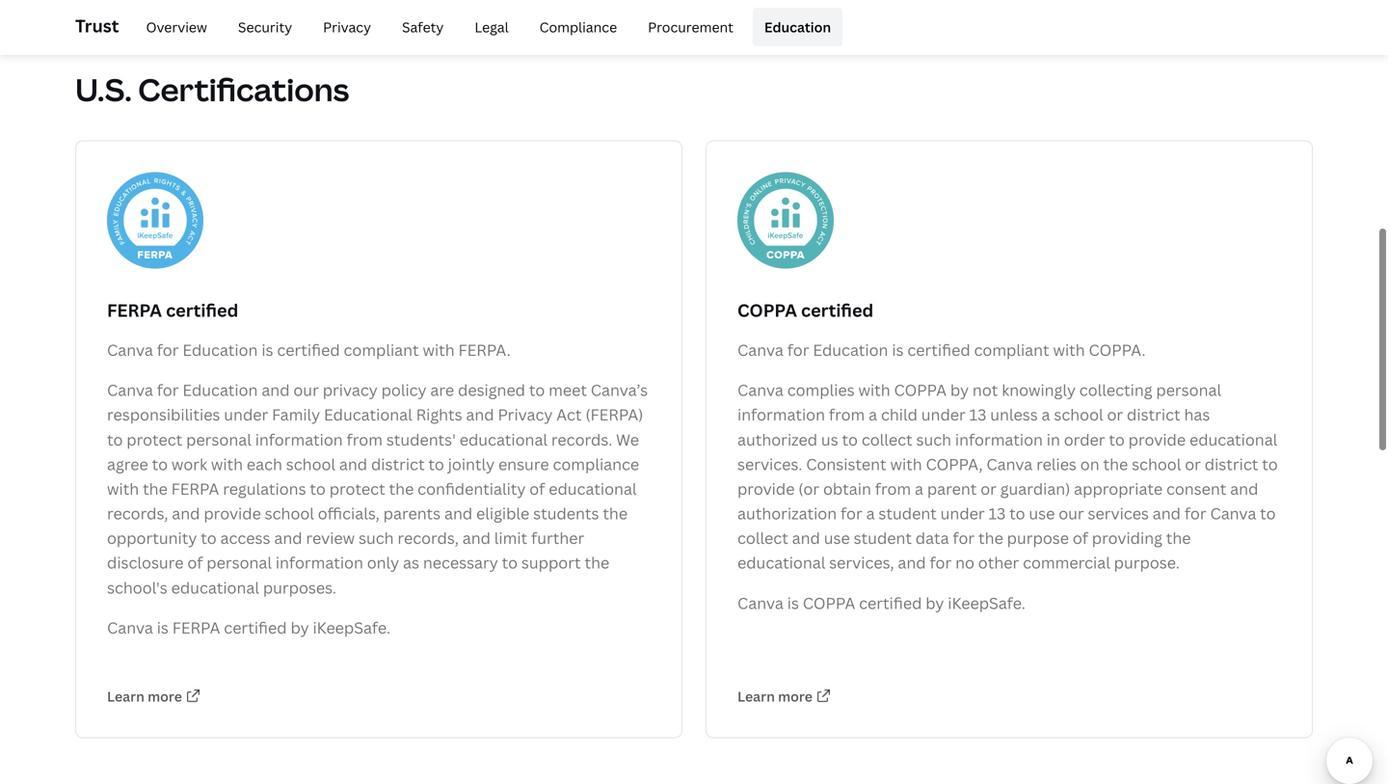 Task type: describe. For each thing, give the bounding box(es) containing it.
the up "appropriate"
[[1104, 454, 1129, 474]]

for left no
[[930, 552, 952, 573]]

designed
[[458, 380, 526, 400]]

has
[[1185, 404, 1211, 425]]

canva for canva complies with coppa by not knowingly collecting personal information from a child under 13 unless a school or district has authorized us to collect such information in order to provide educational services. consistent with coppa, canva relies on the school or district to provide (or obtain from a parent or guardian) appropriate consent and authorization for a student under 13 to use our services and for canva to collect and use student data for the purpose of providing the educational services, and for no other commercial purpose.
[[738, 380, 784, 400]]

u.s. certifications
[[75, 68, 349, 110]]

with down agree
[[107, 478, 139, 499]]

authorized
[[738, 429, 818, 450]]

and down authorization
[[792, 528, 821, 548]]

no
[[956, 552, 975, 573]]

other
[[979, 552, 1020, 573]]

ferpa inside canva for education and our privacy policy are designed to meet canva's responsibilities under family educational rights and privacy act (ferpa) to protect personal information from students' educational records. we agree to work with each school and district to jointly ensure compliance with the ferpa regulations to protect the confidentiality of educational records, and provide school officials, parents and eligible students the opportunity to access and review such records, and limit further disclosure of personal information only as necessary to support the school's educational purposes.
[[171, 478, 219, 499]]

for up no
[[953, 528, 975, 548]]

ensure
[[499, 454, 549, 474]]

parent
[[928, 478, 977, 499]]

legal
[[475, 18, 509, 36]]

education link
[[753, 8, 843, 46]]

and right consent
[[1231, 478, 1259, 499]]

educational up ensure
[[460, 429, 548, 450]]

information down review
[[276, 552, 363, 573]]

procurement
[[648, 18, 734, 36]]

under for coppa certified
[[922, 404, 966, 425]]

school's
[[107, 577, 168, 598]]

1 vertical spatial collect
[[738, 528, 789, 548]]

information down unless
[[956, 429, 1043, 450]]

overview
[[146, 18, 207, 36]]

and up opportunity
[[172, 503, 200, 524]]

by for ferpa certified
[[291, 617, 309, 638]]

0 horizontal spatial use
[[824, 528, 850, 548]]

for down consent
[[1185, 503, 1207, 524]]

responsibilities
[[107, 404, 220, 425]]

services,
[[830, 552, 895, 573]]

services.
[[738, 454, 803, 474]]

with left each
[[211, 454, 243, 474]]

2 vertical spatial coppa
[[803, 592, 856, 613]]

review
[[306, 528, 355, 548]]

act
[[557, 404, 582, 425]]

not
[[973, 380, 998, 400]]

services
[[1088, 503, 1149, 524]]

coppa.
[[1089, 339, 1146, 360]]

education for canva for education is certified compliant with ferpa.
[[183, 339, 258, 360]]

are
[[431, 380, 454, 400]]

1 horizontal spatial or
[[1108, 404, 1124, 425]]

purpose.
[[1114, 552, 1180, 573]]

in
[[1047, 429, 1061, 450]]

2 vertical spatial or
[[981, 478, 997, 499]]

canva complies with coppa by not knowingly collecting personal information from a child under 13 unless a school or district has authorized us to collect such information in order to provide educational services. consistent with coppa, canva relies on the school or district to provide (or obtain from a parent or guardian) appropriate consent and authorization for a student under 13 to use our services and for canva to collect and use student data for the purpose of providing the educational services, and for no other commercial purpose.
[[738, 380, 1278, 573]]

canva up guardian)
[[987, 454, 1033, 474]]

canva's
[[591, 380, 648, 400]]

canva for canva is ferpa certified by ikeepsafe.
[[107, 617, 153, 638]]

safety link
[[391, 8, 455, 46]]

education inside 'education' link
[[765, 18, 831, 36]]

canva for education is certified compliant with ferpa.
[[107, 339, 511, 360]]

as
[[403, 552, 419, 573]]

data
[[916, 528, 949, 548]]

by inside canva complies with coppa by not knowingly collecting personal information from a child under 13 unless a school or district has authorized us to collect such information in order to provide educational services. consistent with coppa, canva relies on the school or district to provide (or obtain from a parent or guardian) appropriate consent and authorization for a student under 13 to use our services and for canva to collect and use student data for the purpose of providing the educational services, and for no other commercial purpose.
[[951, 380, 969, 400]]

educational up canva is ferpa certified by ikeepsafe.
[[171, 577, 259, 598]]

access
[[220, 528, 270, 548]]

educational down authorization
[[738, 552, 826, 573]]

educational down compliance
[[549, 478, 637, 499]]

relies
[[1037, 454, 1077, 474]]

and up necessary in the bottom left of the page
[[463, 528, 491, 548]]

educational
[[324, 404, 412, 425]]

family
[[272, 404, 320, 425]]

the down agree
[[143, 478, 168, 499]]

a down obtain
[[867, 503, 875, 524]]

commercial
[[1023, 552, 1111, 573]]

coppa inside canva complies with coppa by not knowingly collecting personal information from a child under 13 unless a school or district has authorized us to collect such information in order to provide educational services. consistent with coppa, canva relies on the school or district to provide (or obtain from a parent or guardian) appropriate consent and authorization for a student under 13 to use our services and for canva to collect and use student data for the purpose of providing the educational services, and for no other commercial purpose.
[[895, 380, 947, 400]]

unless
[[991, 404, 1038, 425]]

security link
[[227, 8, 304, 46]]

parents
[[383, 503, 441, 524]]

limit
[[495, 528, 528, 548]]

canva for canva for education and our privacy policy are designed to meet canva's responsibilities under family educational rights and privacy act (ferpa) to protect personal information from students' educational records. we agree to work with each school and district to jointly ensure compliance with the ferpa regulations to protect the confidentiality of educational records, and provide school officials, parents and eligible students the opportunity to access and review such records, and limit further disclosure of personal information only as necessary to support the school's educational purposes.
[[107, 380, 153, 400]]

only
[[367, 552, 399, 573]]

1 horizontal spatial protect
[[330, 478, 385, 499]]

meet
[[549, 380, 587, 400]]

the up "other"
[[979, 528, 1004, 548]]

security
[[238, 18, 292, 36]]

necessary
[[423, 552, 498, 573]]

personal inside canva complies with coppa by not knowingly collecting personal information from a child under 13 unless a school or district has authorized us to collect such information in order to provide educational services. consistent with coppa, canva relies on the school or district to provide (or obtain from a parent or guardian) appropriate consent and authorization for a student under 13 to use our services and for canva to collect and use student data for the purpose of providing the educational services, and for no other commercial purpose.
[[1157, 380, 1222, 400]]

providing
[[1092, 528, 1163, 548]]

for down coppa certified
[[788, 339, 810, 360]]

coppa certified
[[738, 299, 874, 322]]

work
[[172, 454, 207, 474]]

1 horizontal spatial of
[[530, 478, 545, 499]]

safety
[[402, 18, 444, 36]]

appropriate
[[1074, 478, 1163, 499]]

and up family
[[262, 380, 290, 400]]

privacy inside canva for education and our privacy policy are designed to meet canva's responsibilities under family educational rights and privacy act (ferpa) to protect personal information from students' educational records. we agree to work with each school and district to jointly ensure compliance with the ferpa regulations to protect the confidentiality of educational records, and provide school officials, parents and eligible students the opportunity to access and review such records, and limit further disclosure of personal information only as necessary to support the school's educational purposes.
[[498, 404, 553, 425]]

such inside canva for education and our privacy policy are designed to meet canva's responsibilities under family educational rights and privacy act (ferpa) to protect personal information from students' educational records. we agree to work with each school and district to jointly ensure compliance with the ferpa regulations to protect the confidentiality of educational records, and provide school officials, parents and eligible students the opportunity to access and review such records, and limit further disclosure of personal information only as necessary to support the school's educational purposes.
[[359, 528, 394, 548]]

compliant for coppa certified
[[974, 339, 1050, 360]]

obtain
[[824, 478, 872, 499]]

further
[[531, 528, 585, 548]]

0 horizontal spatial coppa
[[738, 299, 797, 322]]

collecting
[[1080, 380, 1153, 400]]

0 vertical spatial provide
[[1129, 429, 1186, 450]]

we
[[616, 429, 639, 450]]

students'
[[387, 429, 456, 450]]

2 vertical spatial personal
[[207, 552, 272, 573]]

school right each
[[286, 454, 336, 474]]

education for canva for education and our privacy policy are designed to meet canva's responsibilities under family educational rights and privacy act (ferpa) to protect personal information from students' educational records. we agree to work with each school and district to jointly ensure compliance with the ferpa regulations to protect the confidentiality of educational records, and provide school officials, parents and eligible students the opportunity to access and review such records, and limit further disclosure of personal information only as necessary to support the school's educational purposes.
[[183, 380, 258, 400]]

opportunity
[[107, 528, 197, 548]]

rights
[[416, 404, 462, 425]]

us
[[822, 429, 839, 450]]

compliance link
[[528, 8, 629, 46]]

of inside canva complies with coppa by not knowingly collecting personal information from a child under 13 unless a school or district has authorized us to collect such information in order to provide educational services. consistent with coppa, canva relies on the school or district to provide (or obtain from a parent or guardian) appropriate consent and authorization for a student under 13 to use our services and for canva to collect and use student data for the purpose of providing the educational services, and for no other commercial purpose.
[[1073, 528, 1089, 548]]

our inside canva complies with coppa by not knowingly collecting personal information from a child under 13 unless a school or district has authorized us to collect such information in order to provide educational services. consistent with coppa, canva relies on the school or district to provide (or obtain from a parent or guardian) appropriate consent and authorization for a student under 13 to use our services and for canva to collect and use student data for the purpose of providing the educational services, and for no other commercial purpose.
[[1059, 503, 1085, 524]]

such inside canva complies with coppa by not knowingly collecting personal information from a child under 13 unless a school or district has authorized us to collect such information in order to provide educational services. consistent with coppa, canva relies on the school or district to provide (or obtain from a parent or guardian) appropriate consent and authorization for a student under 13 to use our services and for canva to collect and use student data for the purpose of providing the educational services, and for no other commercial purpose.
[[917, 429, 952, 450]]

jointly
[[448, 454, 495, 474]]

(or
[[799, 478, 820, 499]]

education for canva for education is certified compliant with coppa.
[[813, 339, 889, 360]]

information up authorized
[[738, 404, 826, 425]]

complies
[[788, 380, 855, 400]]

0 vertical spatial student
[[879, 503, 937, 524]]

compliance
[[540, 18, 617, 36]]

our inside canva for education and our privacy policy are designed to meet canva's responsibilities under family educational rights and privacy act (ferpa) to protect personal information from students' educational records. we agree to work with each school and district to jointly ensure compliance with the ferpa regulations to protect the confidentiality of educational records, and provide school officials, parents and eligible students the opportunity to access and review such records, and limit further disclosure of personal information only as necessary to support the school's educational purposes.
[[294, 380, 319, 400]]

privacy inside menu bar
[[323, 18, 371, 36]]

consistent
[[806, 454, 887, 474]]

agree
[[107, 454, 148, 474]]

learn more link for ferpa
[[107, 687, 201, 705]]

with left coppa.
[[1054, 339, 1086, 360]]

privacy
[[323, 380, 378, 400]]

the right support
[[585, 552, 610, 573]]

the up parents
[[389, 478, 414, 499]]

disclosure
[[107, 552, 184, 573]]

0 horizontal spatial records,
[[107, 503, 168, 524]]

1 vertical spatial student
[[854, 528, 912, 548]]

a down the knowingly
[[1042, 404, 1051, 425]]

is up child
[[892, 339, 904, 360]]



Task type: locate. For each thing, give the bounding box(es) containing it.
education inside canva for education and our privacy policy are designed to meet canva's responsibilities under family educational rights and privacy act (ferpa) to protect personal information from students' educational records. we agree to work with each school and district to jointly ensure compliance with the ferpa regulations to protect the confidentiality of educational records, and provide school officials, parents and eligible students the opportunity to access and review such records, and limit further disclosure of personal information only as necessary to support the school's educational purposes.
[[183, 380, 258, 400]]

u.s.
[[75, 68, 132, 110]]

for down "ferpa certified"
[[157, 339, 179, 360]]

coppa
[[738, 299, 797, 322], [895, 380, 947, 400], [803, 592, 856, 613]]

or up consent
[[1185, 454, 1201, 474]]

0 horizontal spatial by
[[291, 617, 309, 638]]

coppa down services,
[[803, 592, 856, 613]]

consent
[[1167, 478, 1227, 499]]

2 vertical spatial of
[[187, 552, 203, 573]]

canva for canva for education is certified compliant with ferpa.
[[107, 339, 153, 360]]

under
[[224, 404, 268, 425], [922, 404, 966, 425], [941, 503, 985, 524]]

and
[[262, 380, 290, 400], [466, 404, 494, 425], [339, 454, 368, 474], [1231, 478, 1259, 499], [172, 503, 200, 524], [445, 503, 473, 524], [1153, 503, 1181, 524], [274, 528, 302, 548], [463, 528, 491, 548], [792, 528, 821, 548], [898, 552, 926, 573]]

compliant up policy
[[344, 339, 419, 360]]

0 horizontal spatial compliant
[[344, 339, 419, 360]]

from right obtain
[[875, 478, 911, 499]]

1 horizontal spatial privacy
[[498, 404, 553, 425]]

procurement link
[[637, 8, 745, 46]]

school down regulations
[[265, 503, 314, 524]]

1 horizontal spatial learn
[[738, 687, 775, 705]]

1 vertical spatial personal
[[186, 429, 252, 450]]

district inside canva for education and our privacy policy are designed to meet canva's responsibilities under family educational rights and privacy act (ferpa) to protect personal information from students' educational records. we agree to work with each school and district to jointly ensure compliance with the ferpa regulations to protect the confidentiality of educational records, and provide school officials, parents and eligible students the opportunity to access and review such records, and limit further disclosure of personal information only as necessary to support the school's educational purposes.
[[371, 454, 425, 474]]

learn more link for coppa
[[738, 687, 831, 705]]

canva up responsibilities
[[107, 380, 153, 400]]

ferpa certified
[[107, 299, 238, 322]]

0 vertical spatial privacy
[[323, 18, 371, 36]]

under for ferpa certified
[[224, 404, 268, 425]]

0 vertical spatial such
[[917, 429, 952, 450]]

2 vertical spatial by
[[291, 617, 309, 638]]

is down authorization
[[788, 592, 799, 613]]

canva down school's
[[107, 617, 153, 638]]

is down school's
[[157, 617, 169, 638]]

from up us
[[829, 404, 865, 425]]

of
[[530, 478, 545, 499], [1073, 528, 1089, 548], [187, 552, 203, 573]]

1 vertical spatial by
[[926, 592, 945, 613]]

0 horizontal spatial privacy
[[323, 18, 371, 36]]

1 vertical spatial protect
[[330, 478, 385, 499]]

student up data
[[879, 503, 937, 524]]

from inside canva for education and our privacy policy are designed to meet canva's responsibilities under family educational rights and privacy act (ferpa) to protect personal information from students' educational records. we agree to work with each school and district to jointly ensure compliance with the ferpa regulations to protect the confidentiality of educational records, and provide school officials, parents and eligible students the opportunity to access and review such records, and limit further disclosure of personal information only as necessary to support the school's educational purposes.
[[347, 429, 383, 450]]

learn for coppa
[[738, 687, 775, 705]]

1 compliant from the left
[[344, 339, 419, 360]]

0 vertical spatial of
[[530, 478, 545, 499]]

by
[[951, 380, 969, 400], [926, 592, 945, 613], [291, 617, 309, 638]]

our up purpose
[[1059, 503, 1085, 524]]

our
[[294, 380, 319, 400], [1059, 503, 1085, 524]]

school
[[1054, 404, 1104, 425], [286, 454, 336, 474], [1132, 454, 1182, 474], [265, 503, 314, 524]]

privacy down designed
[[498, 404, 553, 425]]

0 horizontal spatial or
[[981, 478, 997, 499]]

use
[[1029, 503, 1055, 524], [824, 528, 850, 548]]

menu bar
[[127, 8, 843, 46]]

0 horizontal spatial of
[[187, 552, 203, 573]]

provide
[[1129, 429, 1186, 450], [738, 478, 795, 499], [204, 503, 261, 524]]

canva is ferpa certified by ikeepsafe.
[[107, 617, 391, 638]]

student
[[879, 503, 937, 524], [854, 528, 912, 548]]

canva is coppa certified by ikeepsafe.
[[738, 592, 1026, 613]]

(ferpa)
[[586, 404, 644, 425]]

1 horizontal spatial such
[[917, 429, 952, 450]]

more for coppa
[[778, 687, 813, 705]]

ikeepsafe. down "other"
[[948, 592, 1026, 613]]

information
[[738, 404, 826, 425], [255, 429, 343, 450], [956, 429, 1043, 450], [276, 552, 363, 573]]

0 vertical spatial ferpa
[[107, 299, 162, 322]]

2 more from the left
[[778, 687, 813, 705]]

0 vertical spatial collect
[[862, 429, 913, 450]]

2 horizontal spatial of
[[1073, 528, 1089, 548]]

of down opportunity
[[187, 552, 203, 573]]

order
[[1064, 429, 1106, 450]]

1 vertical spatial from
[[347, 429, 383, 450]]

0 horizontal spatial learn more link
[[107, 687, 201, 705]]

1 horizontal spatial compliant
[[974, 339, 1050, 360]]

and down designed
[[466, 404, 494, 425]]

13 down not
[[970, 404, 987, 425]]

1 horizontal spatial learn more
[[738, 687, 813, 705]]

0 vertical spatial coppa
[[738, 299, 797, 322]]

canva down coppa certified
[[738, 339, 784, 360]]

canva for canva is coppa certified by ikeepsafe.
[[738, 592, 784, 613]]

a left parent
[[915, 478, 924, 499]]

learn more link
[[107, 687, 201, 705], [738, 687, 831, 705]]

1 learn more link from the left
[[107, 687, 201, 705]]

records, up opportunity
[[107, 503, 168, 524]]

1 vertical spatial use
[[824, 528, 850, 548]]

district
[[1127, 404, 1181, 425], [371, 454, 425, 474], [1205, 454, 1259, 474]]

with left coppa,
[[891, 454, 923, 474]]

learn more for coppa
[[738, 687, 813, 705]]

ferpa.
[[459, 339, 511, 360]]

school up 'order'
[[1054, 404, 1104, 425]]

0 horizontal spatial learn more
[[107, 687, 182, 705]]

1 horizontal spatial provide
[[738, 478, 795, 499]]

privacy left safety at the top left of the page
[[323, 18, 371, 36]]

ferpa
[[107, 299, 162, 322], [171, 478, 219, 499], [172, 617, 220, 638]]

2 horizontal spatial provide
[[1129, 429, 1186, 450]]

by for coppa certified
[[926, 592, 945, 613]]

our up family
[[294, 380, 319, 400]]

2 horizontal spatial from
[[875, 478, 911, 499]]

records,
[[107, 503, 168, 524], [398, 528, 459, 548]]

canva down "ferpa certified"
[[107, 339, 153, 360]]

1 horizontal spatial use
[[1029, 503, 1055, 524]]

0 horizontal spatial provide
[[204, 503, 261, 524]]

more for ferpa
[[148, 687, 182, 705]]

1 vertical spatial 13
[[989, 503, 1006, 524]]

protect
[[127, 429, 183, 450], [330, 478, 385, 499]]

more
[[148, 687, 182, 705], [778, 687, 813, 705]]

compliant
[[344, 339, 419, 360], [974, 339, 1050, 360]]

0 horizontal spatial more
[[148, 687, 182, 705]]

privacy
[[323, 18, 371, 36], [498, 404, 553, 425]]

0 horizontal spatial ikeepsafe.
[[313, 617, 391, 638]]

1 horizontal spatial records,
[[398, 528, 459, 548]]

district up consent
[[1205, 454, 1259, 474]]

menu bar containing overview
[[127, 8, 843, 46]]

ikeepsafe. for ferpa certified
[[313, 617, 391, 638]]

of down ensure
[[530, 478, 545, 499]]

canva for canva for education is certified compliant with coppa.
[[738, 339, 784, 360]]

0 vertical spatial 13
[[970, 404, 987, 425]]

canva for education and our privacy policy are designed to meet canva's responsibilities under family educational rights and privacy act (ferpa) to protect personal information from students' educational records. we agree to work with each school and district to jointly ensure compliance with the ferpa regulations to protect the confidentiality of educational records, and provide school officials, parents and eligible students the opportunity to access and review such records, and limit further disclosure of personal information only as necessary to support the school's educational purposes.
[[107, 380, 648, 598]]

1 vertical spatial our
[[1059, 503, 1085, 524]]

2 vertical spatial from
[[875, 478, 911, 499]]

and left review
[[274, 528, 302, 548]]

policy
[[381, 380, 427, 400]]

officials,
[[318, 503, 380, 524]]

learn
[[107, 687, 145, 705], [738, 687, 775, 705]]

2 horizontal spatial or
[[1185, 454, 1201, 474]]

from down educational
[[347, 429, 383, 450]]

provide up access
[[204, 503, 261, 524]]

and down consent
[[1153, 503, 1181, 524]]

school up "appropriate"
[[1132, 454, 1182, 474]]

records.
[[552, 429, 613, 450]]

2 horizontal spatial district
[[1205, 454, 1259, 474]]

ikeepsafe. for coppa certified
[[948, 592, 1026, 613]]

provide inside canva for education and our privacy policy are designed to meet canva's responsibilities under family educational rights and privacy act (ferpa) to protect personal information from students' educational records. we agree to work with each school and district to jointly ensure compliance with the ferpa regulations to protect the confidentiality of educational records, and provide school officials, parents and eligible students the opportunity to access and review such records, and limit further disclosure of personal information only as necessary to support the school's educational purposes.
[[204, 503, 261, 524]]

use up purpose
[[1029, 503, 1055, 524]]

with
[[423, 339, 455, 360], [1054, 339, 1086, 360], [859, 380, 891, 400], [211, 454, 243, 474], [891, 454, 923, 474], [107, 478, 139, 499]]

2 learn more link from the left
[[738, 687, 831, 705]]

personal up has
[[1157, 380, 1222, 400]]

1 vertical spatial privacy
[[498, 404, 553, 425]]

for
[[157, 339, 179, 360], [788, 339, 810, 360], [157, 380, 179, 400], [841, 503, 863, 524], [1185, 503, 1207, 524], [953, 528, 975, 548], [930, 552, 952, 573]]

2 vertical spatial ferpa
[[172, 617, 220, 638]]

the right students
[[603, 503, 628, 524]]

personal up work
[[186, 429, 252, 450]]

1 horizontal spatial by
[[926, 592, 945, 613]]

1 horizontal spatial learn more link
[[738, 687, 831, 705]]

0 horizontal spatial our
[[294, 380, 319, 400]]

1 learn from the left
[[107, 687, 145, 705]]

trust
[[75, 14, 119, 38]]

support
[[522, 552, 581, 573]]

ikeepsafe.
[[948, 592, 1026, 613], [313, 617, 391, 638]]

0 horizontal spatial 13
[[970, 404, 987, 425]]

by down data
[[926, 592, 945, 613]]

canva for education is certified compliant with coppa.
[[738, 339, 1146, 360]]

0 vertical spatial from
[[829, 404, 865, 425]]

compliant up not
[[974, 339, 1050, 360]]

a left child
[[869, 404, 878, 425]]

canva up authorized
[[738, 380, 784, 400]]

under inside canva for education and our privacy policy are designed to meet canva's responsibilities under family educational rights and privacy act (ferpa) to protect personal information from students' educational records. we agree to work with each school and district to jointly ensure compliance with the ferpa regulations to protect the confidentiality of educational records, and provide school officials, parents and eligible students the opportunity to access and review such records, and limit further disclosure of personal information only as necessary to support the school's educational purposes.
[[224, 404, 268, 425]]

canva down consent
[[1211, 503, 1257, 524]]

collect
[[862, 429, 913, 450], [738, 528, 789, 548]]

0 horizontal spatial from
[[347, 429, 383, 450]]

for inside canva for education and our privacy policy are designed to meet canva's responsibilities under family educational rights and privacy act (ferpa) to protect personal information from students' educational records. we agree to work with each school and district to jointly ensure compliance with the ferpa regulations to protect the confidentiality of educational records, and provide school officials, parents and eligible students the opportunity to access and review such records, and limit further disclosure of personal information only as necessary to support the school's educational purposes.
[[157, 380, 179, 400]]

on
[[1081, 454, 1100, 474]]

1 vertical spatial such
[[359, 528, 394, 548]]

is up family
[[262, 339, 273, 360]]

1 horizontal spatial collect
[[862, 429, 913, 450]]

provide down services.
[[738, 478, 795, 499]]

with up child
[[859, 380, 891, 400]]

1 horizontal spatial 13
[[989, 503, 1006, 524]]

0 horizontal spatial collect
[[738, 528, 789, 548]]

information down family
[[255, 429, 343, 450]]

purposes.
[[263, 577, 337, 598]]

0 horizontal spatial district
[[371, 454, 425, 474]]

1 vertical spatial ferpa
[[171, 478, 219, 499]]

protect down responsibilities
[[127, 429, 183, 450]]

guardian)
[[1001, 478, 1071, 499]]

collect down child
[[862, 429, 913, 450]]

child
[[881, 404, 918, 425]]

for up responsibilities
[[157, 380, 179, 400]]

1 more from the left
[[148, 687, 182, 705]]

0 vertical spatial by
[[951, 380, 969, 400]]

compliance
[[553, 454, 640, 474]]

student up services,
[[854, 528, 912, 548]]

from
[[829, 404, 865, 425], [347, 429, 383, 450], [875, 478, 911, 499]]

learn more for ferpa
[[107, 687, 182, 705]]

1 horizontal spatial district
[[1127, 404, 1181, 425]]

under right child
[[922, 404, 966, 425]]

2 horizontal spatial by
[[951, 380, 969, 400]]

educational down has
[[1190, 429, 1278, 450]]

such up only
[[359, 528, 394, 548]]

regulations
[[223, 478, 306, 499]]

confidentiality
[[418, 478, 526, 499]]

0 vertical spatial or
[[1108, 404, 1124, 425]]

1 vertical spatial coppa
[[895, 380, 947, 400]]

0 vertical spatial personal
[[1157, 380, 1222, 400]]

purpose
[[1007, 528, 1069, 548]]

1 learn more from the left
[[107, 687, 182, 705]]

and down data
[[898, 552, 926, 573]]

1 horizontal spatial our
[[1059, 503, 1085, 524]]

the up purpose.
[[1167, 528, 1191, 548]]

and down the confidentiality
[[445, 503, 473, 524]]

collect down authorization
[[738, 528, 789, 548]]

0 vertical spatial use
[[1029, 503, 1055, 524]]

each
[[247, 454, 283, 474]]

under down parent
[[941, 503, 985, 524]]

2 learn more from the left
[[738, 687, 813, 705]]

ikeepsafe. down purposes. on the left bottom of the page
[[313, 617, 391, 638]]

1 horizontal spatial coppa
[[803, 592, 856, 613]]

district down students'
[[371, 454, 425, 474]]

legal link
[[463, 8, 520, 46]]

protect up officials,
[[330, 478, 385, 499]]

0 horizontal spatial such
[[359, 528, 394, 548]]

2 horizontal spatial coppa
[[895, 380, 947, 400]]

such
[[917, 429, 952, 450], [359, 528, 394, 548]]

1 vertical spatial ikeepsafe.
[[313, 617, 391, 638]]

or right parent
[[981, 478, 997, 499]]

0 vertical spatial ikeepsafe.
[[948, 592, 1026, 613]]

canva inside canva for education and our privacy policy are designed to meet canva's responsibilities under family educational rights and privacy act (ferpa) to protect personal information from students' educational records. we agree to work with each school and district to jointly ensure compliance with the ferpa regulations to protect the confidentiality of educational records, and provide school officials, parents and eligible students the opportunity to access and review such records, and limit further disclosure of personal information only as necessary to support the school's educational purposes.
[[107, 380, 153, 400]]

13 down guardian)
[[989, 503, 1006, 524]]

0 horizontal spatial learn
[[107, 687, 145, 705]]

0 vertical spatial protect
[[127, 429, 183, 450]]

by down purposes. on the left bottom of the page
[[291, 617, 309, 638]]

coppa up child
[[895, 380, 947, 400]]

1 vertical spatial provide
[[738, 478, 795, 499]]

2 vertical spatial provide
[[204, 503, 261, 524]]

under left family
[[224, 404, 268, 425]]

by left not
[[951, 380, 969, 400]]

2 learn from the left
[[738, 687, 775, 705]]

2 compliant from the left
[[974, 339, 1050, 360]]

knowingly
[[1002, 380, 1076, 400]]

canva down authorization
[[738, 592, 784, 613]]

overview link
[[134, 8, 219, 46]]

privacy link
[[312, 8, 383, 46]]

0 horizontal spatial protect
[[127, 429, 183, 450]]

1 horizontal spatial ikeepsafe.
[[948, 592, 1026, 613]]

1 horizontal spatial from
[[829, 404, 865, 425]]

with up are
[[423, 339, 455, 360]]

coppa up complies
[[738, 299, 797, 322]]

0 vertical spatial records,
[[107, 503, 168, 524]]

0 vertical spatial our
[[294, 380, 319, 400]]

compliant for ferpa certified
[[344, 339, 419, 360]]

1 vertical spatial of
[[1073, 528, 1089, 548]]

learn for ferpa
[[107, 687, 145, 705]]

eligible
[[476, 503, 530, 524]]

1 vertical spatial or
[[1185, 454, 1201, 474]]

use up services,
[[824, 528, 850, 548]]

district left has
[[1127, 404, 1181, 425]]

and up officials,
[[339, 454, 368, 474]]

coppa,
[[926, 454, 983, 474]]

1 vertical spatial records,
[[398, 528, 459, 548]]

authorization
[[738, 503, 837, 524]]

certifications
[[138, 68, 349, 110]]

1 horizontal spatial more
[[778, 687, 813, 705]]

students
[[533, 503, 599, 524]]

for down obtain
[[841, 503, 863, 524]]



Task type: vqa. For each thing, say whether or not it's contained in the screenshot.
consistent
yes



